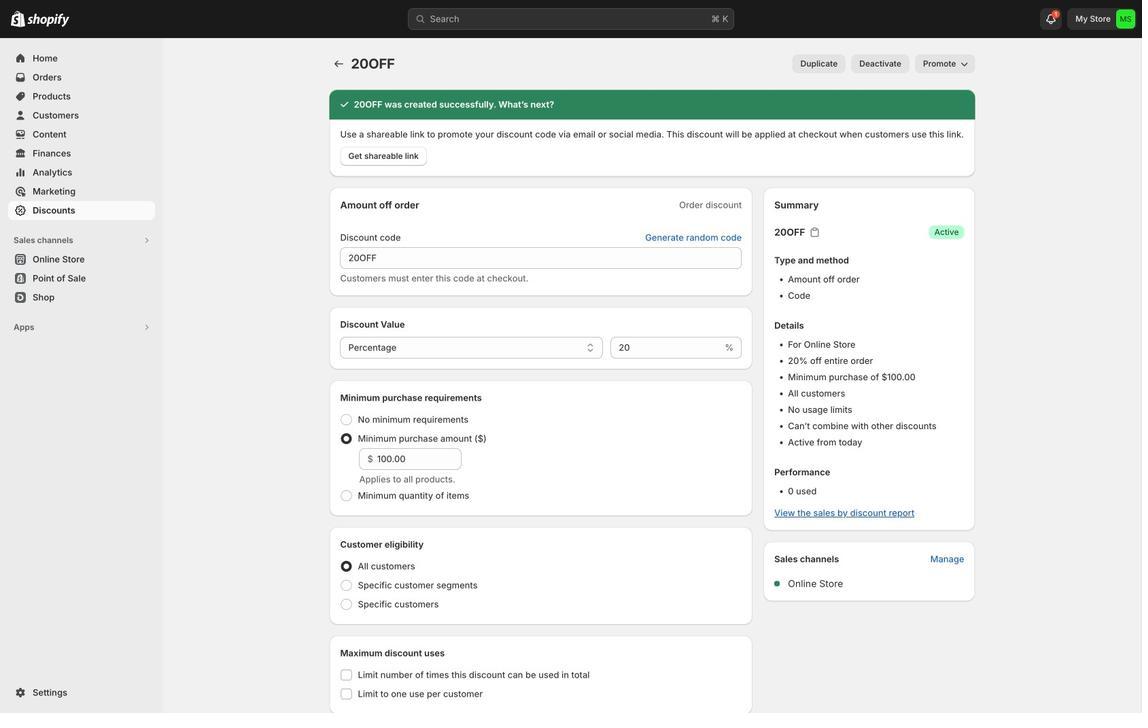 Task type: describe. For each thing, give the bounding box(es) containing it.
my store image
[[1116, 10, 1135, 29]]



Task type: locate. For each thing, give the bounding box(es) containing it.
shopify image
[[11, 11, 25, 27], [27, 13, 69, 27]]

0.00 text field
[[377, 449, 461, 471]]

1 horizontal spatial shopify image
[[27, 13, 69, 27]]

None text field
[[611, 337, 722, 359]]

None text field
[[340, 247, 742, 269]]

0 horizontal spatial shopify image
[[11, 11, 25, 27]]



Task type: vqa. For each thing, say whether or not it's contained in the screenshot.
My Store ICON
yes



